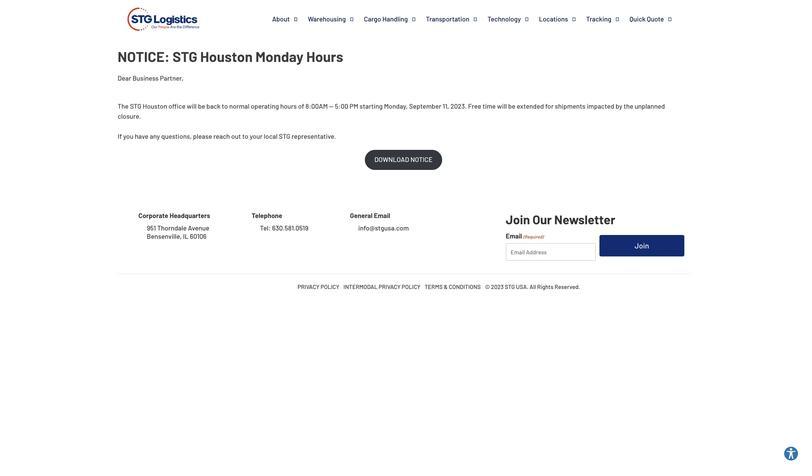 Task type: vqa. For each thing, say whether or not it's contained in the screenshot.
Email
yes



Task type: locate. For each thing, give the bounding box(es) containing it.
0 vertical spatial email
[[374, 212, 390, 220]]

have
[[135, 132, 148, 140]]

general
[[350, 212, 373, 220]]

1 horizontal spatial houston
[[200, 48, 253, 65]]

extended
[[517, 102, 544, 110]]

september
[[409, 102, 441, 110]]

representative.
[[292, 132, 336, 140]]

starting
[[360, 102, 383, 110]]

pm
[[350, 102, 358, 110]]

if
[[118, 132, 122, 140]]

technology
[[488, 15, 521, 23]]

terms & conditions
[[425, 283, 481, 290]]

any
[[150, 132, 160, 140]]

stg up partner, in the top left of the page
[[173, 48, 197, 65]]

© 2023 stg usa. all rights reserved.
[[485, 283, 580, 290]]

privacy policy link
[[298, 283, 339, 290]]

—
[[329, 102, 334, 110]]

houston inside the stg houston office will be back to normal operating hours of 8:00am — 5:00 pm starting monday, september 11, 2023. free time will be extended for shipments impacted by the unplanned closure.
[[143, 102, 167, 110]]

normal
[[229, 102, 249, 110]]

cargo handling link
[[364, 15, 426, 23]]

hours
[[306, 48, 343, 65]]

the
[[118, 102, 129, 110]]

951 thorndale avenue bensenville, il 60106
[[147, 224, 209, 241]]

corporate
[[138, 212, 168, 220]]

email (required)
[[506, 232, 544, 240]]

1 will from the left
[[187, 102, 197, 110]]

intermodal
[[344, 283, 378, 290]]

951
[[147, 224, 156, 232]]

email down join
[[506, 232, 522, 240]]

0 vertical spatial houston
[[200, 48, 253, 65]]

partner,
[[160, 74, 183, 82]]

1 vertical spatial email
[[506, 232, 522, 240]]

notice: stg houston monday hours
[[118, 48, 343, 65]]

quick quote link
[[630, 15, 682, 23]]

1 horizontal spatial will
[[497, 102, 507, 110]]

terms
[[425, 283, 443, 290]]

0 vertical spatial to
[[222, 102, 228, 110]]

free
[[468, 102, 481, 110]]

0 horizontal spatial to
[[222, 102, 228, 110]]

quick
[[630, 15, 646, 23]]

cargo
[[364, 15, 381, 23]]

download notice
[[375, 156, 433, 164]]

2023
[[491, 283, 504, 290]]

to right out on the top
[[242, 132, 248, 140]]

thorndale
[[157, 224, 187, 232]]

1 privacy from the left
[[298, 283, 320, 290]]

email up info@stgusa.com
[[374, 212, 390, 220]]

1 horizontal spatial be
[[508, 102, 516, 110]]

corporate headquarters
[[138, 212, 210, 220]]

il
[[183, 233, 189, 241]]

quick quote
[[630, 15, 664, 23]]

dear business partner,
[[118, 74, 183, 82]]

policy left terms
[[402, 283, 421, 290]]

the
[[624, 102, 633, 110]]

will right time at the right
[[497, 102, 507, 110]]

to
[[222, 102, 228, 110], [242, 132, 248, 140]]

usa.
[[516, 283, 529, 290]]

email
[[374, 212, 390, 220], [506, 232, 522, 240]]

None submit
[[600, 235, 684, 257]]

stg usa #1 image
[[125, 0, 202, 41]]

conditions
[[449, 283, 481, 290]]

8:00am
[[306, 102, 328, 110]]

cargo handling
[[364, 15, 408, 23]]

0 horizontal spatial be
[[198, 102, 205, 110]]

houston for monday
[[200, 48, 253, 65]]

0 horizontal spatial privacy
[[298, 283, 320, 290]]

time
[[483, 102, 496, 110]]

2 be from the left
[[508, 102, 516, 110]]

&
[[444, 283, 448, 290]]

0 horizontal spatial policy
[[321, 283, 339, 290]]

stg inside join our newsletter footer
[[505, 283, 515, 290]]

1 vertical spatial houston
[[143, 102, 167, 110]]

stg inside the stg houston office will be back to normal operating hours of 8:00am — 5:00 pm starting monday, september 11, 2023. free time will be extended for shipments impacted by the unplanned closure.
[[130, 102, 141, 110]]

1 horizontal spatial privacy
[[379, 283, 401, 290]]

to right back
[[222, 102, 228, 110]]

(required)
[[523, 234, 544, 240]]

be
[[198, 102, 205, 110], [508, 102, 516, 110]]

0 horizontal spatial email
[[374, 212, 390, 220]]

intermodal privacy policy link
[[344, 283, 421, 290]]

1 horizontal spatial policy
[[402, 283, 421, 290]]

be left back
[[198, 102, 205, 110]]

0 horizontal spatial houston
[[143, 102, 167, 110]]

transportation link
[[426, 15, 488, 23]]

1 vertical spatial to
[[242, 132, 248, 140]]

unplanned
[[635, 102, 665, 110]]

operating
[[251, 102, 279, 110]]

policy left intermodal
[[321, 283, 339, 290]]

local
[[264, 132, 278, 140]]

will right the office
[[187, 102, 197, 110]]

notice
[[411, 156, 433, 164]]

handling
[[382, 15, 408, 23]]

0 horizontal spatial will
[[187, 102, 197, 110]]

stg up the closure.
[[130, 102, 141, 110]]

tracking
[[586, 15, 612, 23]]

stg left usa.
[[505, 283, 515, 290]]

be left extended
[[508, 102, 516, 110]]

stg right local
[[279, 132, 290, 140]]

stg
[[173, 48, 197, 65], [130, 102, 141, 110], [279, 132, 290, 140], [505, 283, 515, 290]]

©
[[485, 283, 490, 290]]

join
[[506, 212, 530, 227]]

download
[[375, 156, 409, 164]]

policy
[[321, 283, 339, 290], [402, 283, 421, 290]]

join our newsletter
[[506, 212, 615, 227]]



Task type: describe. For each thing, give the bounding box(es) containing it.
info@stgusa.com
[[358, 224, 409, 232]]

join our newsletter footer
[[0, 191, 807, 299]]

privacy policy
[[298, 283, 339, 290]]

locations
[[539, 15, 568, 23]]

quote
[[647, 15, 664, 23]]

2023.
[[451, 102, 467, 110]]

transportation
[[426, 15, 469, 23]]

if you have any questions, please reach out to your local stg representative.
[[118, 132, 336, 140]]

of
[[298, 102, 304, 110]]

business
[[133, 74, 159, 82]]

out
[[231, 132, 241, 140]]

tel: 630.581.0519 link
[[252, 224, 308, 233]]

tracking link
[[586, 15, 630, 23]]

you
[[123, 132, 133, 140]]

reserved.
[[555, 283, 580, 290]]

about
[[272, 15, 290, 23]]

monday,
[[384, 102, 408, 110]]

notice: stg houston monday hours article
[[118, 48, 690, 170]]

download notice button
[[365, 150, 442, 170]]

avenue
[[188, 224, 209, 232]]

headquarters
[[170, 212, 210, 220]]

info@stgusa.com link
[[350, 224, 409, 233]]

Email Address email field
[[506, 244, 596, 261]]

our
[[533, 212, 552, 227]]

1 horizontal spatial email
[[506, 232, 522, 240]]

bensenville,
[[147, 233, 182, 241]]

tel:
[[260, 224, 271, 232]]

locations link
[[539, 15, 586, 23]]

dear
[[118, 74, 131, 82]]

the stg houston office will be back to normal operating hours of 8:00am — 5:00 pm starting monday, september 11, 2023. free time will be extended for shipments impacted by the unplanned closure.
[[118, 102, 665, 120]]

reach
[[213, 132, 230, 140]]

closure.
[[118, 112, 141, 120]]

questions,
[[161, 132, 192, 140]]

tel: 630.581.0519
[[260, 224, 308, 232]]

hours
[[280, 102, 297, 110]]

office
[[169, 102, 186, 110]]

about link
[[272, 15, 308, 23]]

impacted
[[587, 102, 614, 110]]

back
[[206, 102, 221, 110]]

general email
[[350, 212, 390, 220]]

2 privacy from the left
[[379, 283, 401, 290]]

houston for office
[[143, 102, 167, 110]]

warehousing link
[[308, 15, 364, 23]]

5:00
[[335, 102, 348, 110]]

notice:
[[118, 48, 170, 65]]

1 horizontal spatial to
[[242, 132, 248, 140]]

technology link
[[488, 15, 539, 23]]

none submit inside join our newsletter footer
[[600, 235, 684, 257]]

warehousing
[[308, 15, 346, 23]]

1 policy from the left
[[321, 283, 339, 290]]

intermodal privacy policy
[[344, 283, 421, 290]]

to inside the stg houston office will be back to normal operating hours of 8:00am — 5:00 pm starting monday, september 11, 2023. free time will be extended for shipments impacted by the unplanned closure.
[[222, 102, 228, 110]]

terms & conditions link
[[425, 283, 481, 290]]

all
[[530, 283, 536, 290]]

by
[[616, 102, 623, 110]]

11,
[[443, 102, 449, 110]]

2 policy from the left
[[402, 283, 421, 290]]

telephone
[[252, 212, 282, 220]]

1 be from the left
[[198, 102, 205, 110]]

shipments
[[555, 102, 586, 110]]

rights
[[537, 283, 554, 290]]

60106
[[190, 233, 207, 241]]

2 will from the left
[[497, 102, 507, 110]]

newsletter
[[554, 212, 615, 227]]

your
[[250, 132, 263, 140]]



